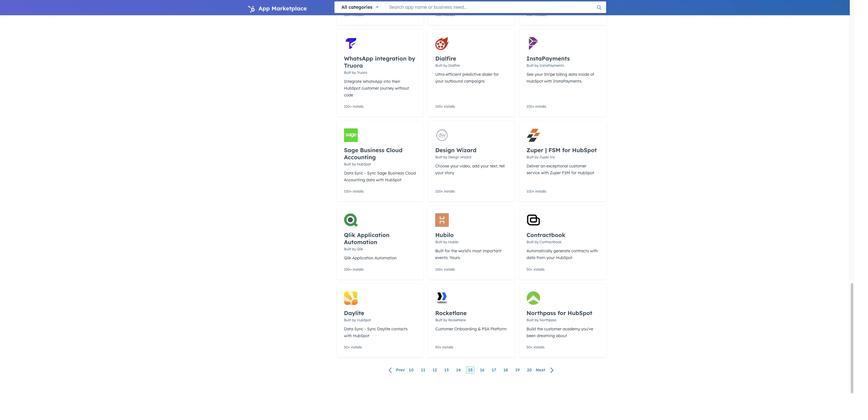 Task type: locate. For each thing, give the bounding box(es) containing it.
installs for instapayments
[[535, 104, 546, 109]]

build the customer academy you've been dreaming about
[[527, 327, 593, 339]]

1 vertical spatial the
[[537, 327, 543, 332]]

hubspot
[[527, 79, 543, 84], [344, 86, 361, 91], [572, 147, 597, 154], [357, 162, 371, 166], [578, 170, 594, 176], [385, 178, 402, 183], [556, 255, 573, 260], [568, 310, 593, 317], [357, 318, 371, 322], [353, 333, 370, 339]]

deliver
[[527, 164, 540, 169]]

zuper left |
[[527, 147, 544, 154]]

data inside data sync - sync sage business cloud accounting data with hubspot
[[344, 171, 353, 176]]

rocketlane up onboarding
[[448, 318, 466, 322]]

for up the events:
[[445, 249, 450, 254]]

for down zuper | fsm for hubspot built by zuper inc
[[572, 170, 577, 176]]

1 vertical spatial rocketlane
[[448, 318, 466, 322]]

1 vertical spatial qlik
[[357, 247, 363, 251]]

whatsapp left into
[[363, 79, 383, 84]]

2 horizontal spatial customer
[[569, 164, 587, 169]]

1 horizontal spatial sage
[[377, 171, 387, 176]]

50 + installs down customer
[[435, 345, 453, 350]]

- down sage business cloud accounting built by hubspot
[[365, 171, 366, 176]]

inside
[[579, 72, 589, 77]]

+ for hubilo
[[441, 268, 443, 272]]

your inside ultra-efficient predictive dialer for your outbound campaigns
[[435, 79, 444, 84]]

northpass up dreaming
[[540, 318, 557, 322]]

dialfire
[[435, 55, 456, 62], [448, 63, 460, 68]]

14 button
[[454, 367, 463, 374]]

contacts
[[392, 327, 408, 332]]

with down an
[[541, 170, 549, 176]]

2 accounting from the top
[[344, 178, 365, 183]]

1 vertical spatial business
[[388, 171, 404, 176]]

0 horizontal spatial fsm
[[549, 147, 561, 154]]

0 horizontal spatial data
[[366, 178, 375, 183]]

all categories
[[342, 4, 373, 10]]

0 vertical spatial daylite
[[344, 310, 364, 317]]

rocketlane inside rocketlane built by rocketlane
[[448, 318, 466, 322]]

sage
[[344, 147, 358, 154], [377, 171, 387, 176]]

1 vertical spatial fsm
[[562, 170, 570, 176]]

1 vertical spatial contractbook
[[540, 240, 562, 244]]

with down daylite built by hubspot
[[344, 333, 352, 339]]

dialfire built by dialfire
[[435, 55, 460, 68]]

100 + installs for zuper
[[527, 189, 546, 194]]

automatically generate contracts with data from your hubspot
[[527, 249, 598, 260]]

50 + installs for rocketlane
[[435, 345, 453, 350]]

50 for rocketlane
[[435, 345, 439, 350]]

zuper down |
[[540, 155, 549, 159]]

data left from
[[527, 255, 536, 260]]

integration
[[375, 55, 407, 62]]

hubilo up world's
[[448, 240, 459, 244]]

0 horizontal spatial business
[[360, 147, 385, 154]]

1 vertical spatial dialfire
[[448, 63, 460, 68]]

with down sage business cloud accounting built by hubspot
[[376, 178, 384, 183]]

rocketlane up customer
[[435, 310, 467, 317]]

data inside see your stripe billing data inside of hubspot with instapayments.
[[569, 72, 577, 77]]

with
[[544, 79, 552, 84], [541, 170, 549, 176], [376, 178, 384, 183], [590, 249, 598, 254], [344, 333, 352, 339]]

business up data sync - sync sage business cloud accounting data with hubspot
[[360, 147, 385, 154]]

dialfire up efficient
[[448, 63, 460, 68]]

1 vertical spatial whatsapp
[[363, 79, 383, 84]]

1 vertical spatial accounting
[[344, 178, 365, 183]]

business inside sage business cloud accounting built by hubspot
[[360, 147, 385, 154]]

hubilo up the events:
[[435, 232, 454, 239]]

1 horizontal spatial the
[[537, 327, 543, 332]]

dialfire up "ultra-"
[[435, 55, 456, 62]]

customer up dreaming
[[544, 327, 562, 332]]

19
[[516, 368, 520, 373]]

by inside instapayments built by instapayments
[[535, 63, 539, 68]]

0 vertical spatial automation
[[344, 239, 377, 246]]

1 vertical spatial automation
[[375, 256, 397, 261]]

2 horizontal spatial data
[[569, 72, 577, 77]]

0 horizontal spatial the
[[451, 249, 457, 254]]

16
[[480, 368, 485, 373]]

50 for northpass for hubspot
[[527, 345, 531, 350]]

0 vertical spatial whatsapp
[[344, 55, 373, 62]]

accounting
[[344, 154, 376, 161], [344, 178, 365, 183]]

customer onboarding & psa platform
[[435, 327, 507, 332]]

zuper down exceptional
[[550, 170, 561, 176]]

12
[[433, 368, 437, 373]]

0 horizontal spatial daylite
[[344, 310, 364, 317]]

2 vertical spatial zuper
[[550, 170, 561, 176]]

0 vertical spatial -
[[365, 171, 366, 176]]

your right add
[[481, 164, 489, 169]]

1 horizontal spatial daylite
[[377, 327, 390, 332]]

business down sage business cloud accounting built by hubspot
[[388, 171, 404, 176]]

important
[[483, 249, 502, 254]]

your right "see"
[[535, 72, 543, 77]]

data inside data sync - sync sage business cloud accounting data with hubspot
[[366, 178, 375, 183]]

qlik
[[344, 232, 355, 239], [357, 247, 363, 251], [344, 256, 351, 261]]

- for accounting
[[365, 171, 366, 176]]

0 vertical spatial sage
[[344, 147, 358, 154]]

0 vertical spatial business
[[360, 147, 385, 154]]

contractbook inside contractbook built by contractbook
[[540, 240, 562, 244]]

instapayments inside instapayments built by instapayments
[[540, 63, 564, 68]]

13
[[444, 368, 449, 373]]

zuper
[[527, 147, 544, 154], [540, 155, 549, 159], [550, 170, 561, 176]]

fsm inside zuper | fsm for hubspot built by zuper inc
[[549, 147, 561, 154]]

0 vertical spatial truora
[[344, 62, 363, 69]]

rocketlane
[[435, 310, 467, 317], [448, 318, 466, 322]]

code
[[344, 93, 353, 98]]

sage inside sage business cloud accounting built by hubspot
[[344, 147, 358, 154]]

northpass up build
[[527, 310, 556, 317]]

built inside daylite built by hubspot
[[344, 318, 351, 322]]

data up instapayments.
[[569, 72, 577, 77]]

+ for dialfire
[[441, 104, 443, 109]]

0 vertical spatial qlik
[[344, 232, 355, 239]]

+ for design
[[441, 189, 443, 194]]

customer right exceptional
[[569, 164, 587, 169]]

by inside dialfire built by dialfire
[[444, 63, 447, 68]]

by
[[408, 55, 415, 62], [444, 63, 447, 68], [535, 63, 539, 68], [352, 70, 356, 75], [444, 155, 447, 159], [535, 155, 539, 159], [352, 162, 356, 166], [444, 240, 447, 244], [535, 240, 539, 244], [352, 247, 356, 251], [352, 318, 356, 322], [444, 318, 447, 322], [535, 318, 539, 322]]

0 horizontal spatial cloud
[[386, 147, 403, 154]]

with inside automatically generate contracts with data from your hubspot
[[590, 249, 598, 254]]

customer
[[362, 86, 379, 91], [569, 164, 587, 169], [544, 327, 562, 332]]

automation up the qlik application automation
[[344, 239, 377, 246]]

- inside data sync - sync sage business cloud accounting data with hubspot
[[365, 171, 366, 176]]

+ for instapayments
[[533, 104, 535, 109]]

0 vertical spatial contractbook
[[527, 232, 566, 239]]

application up the qlik application automation
[[357, 232, 390, 239]]

0 vertical spatial cloud
[[386, 147, 403, 154]]

for right dialer
[[494, 72, 499, 77]]

50 for daylite
[[344, 345, 348, 350]]

fsm up inc
[[549, 147, 561, 154]]

0 vertical spatial the
[[451, 249, 457, 254]]

service
[[527, 170, 540, 176]]

data down sage business cloud accounting built by hubspot
[[366, 178, 375, 183]]

cloud inside data sync - sync sage business cloud accounting data with hubspot
[[405, 171, 416, 176]]

installs for whatsapp
[[353, 104, 364, 109]]

design
[[435, 147, 455, 154], [448, 155, 459, 159]]

100 + installs for hubilo
[[435, 268, 455, 272]]

by inside design wizard built by design wizard
[[444, 155, 447, 159]]

100
[[344, 13, 350, 17], [435, 13, 441, 17], [527, 13, 533, 17], [344, 104, 350, 109], [435, 104, 441, 109], [527, 104, 533, 109], [344, 189, 350, 194], [435, 189, 441, 194], [527, 189, 533, 194], [344, 268, 350, 272], [435, 268, 441, 272]]

2 vertical spatial qlik
[[344, 256, 351, 261]]

14
[[456, 368, 461, 373]]

data inside automatically generate contracts with data from your hubspot
[[527, 255, 536, 260]]

by inside hubilo built by hubilo
[[444, 240, 447, 244]]

fsm inside deliver an exceptional customer service with zuper fsm for hubspot
[[562, 170, 570, 176]]

+ for northpass
[[531, 345, 533, 350]]

billing
[[556, 72, 567, 77]]

0 vertical spatial hubilo
[[435, 232, 454, 239]]

installs for hubilo
[[444, 268, 455, 272]]

the
[[451, 249, 457, 254], [537, 327, 543, 332]]

the right build
[[537, 327, 543, 332]]

100 for design
[[435, 189, 441, 194]]

built inside contractbook built by contractbook
[[527, 240, 534, 244]]

1 vertical spatial data
[[366, 178, 375, 183]]

1 horizontal spatial business
[[388, 171, 404, 176]]

100 + installs for sage
[[344, 189, 364, 194]]

installs for qlik
[[353, 268, 364, 272]]

whatsapp
[[344, 55, 373, 62], [363, 79, 383, 84]]

- down daylite built by hubspot
[[365, 327, 366, 332]]

2 - from the top
[[365, 327, 366, 332]]

your
[[535, 72, 543, 77], [435, 79, 444, 84], [450, 164, 459, 169], [481, 164, 489, 169], [435, 170, 444, 176], [547, 255, 555, 260]]

hubspot inside see your stripe billing data inside of hubspot with instapayments.
[[527, 79, 543, 84]]

100 for hubilo
[[435, 268, 441, 272]]

your up story
[[450, 164, 459, 169]]

cloud inside sage business cloud accounting built by hubspot
[[386, 147, 403, 154]]

1 vertical spatial truora
[[357, 70, 367, 75]]

installs for daylite
[[351, 345, 362, 350]]

100 + installs for instapayments
[[527, 104, 546, 109]]

automation inside qlik application automation built by qlik
[[344, 239, 377, 246]]

contracts
[[572, 249, 589, 254]]

0 vertical spatial design
[[435, 147, 455, 154]]

100 + installs for dialfire
[[435, 104, 455, 109]]

data for accounting
[[344, 171, 353, 176]]

instapayments built by instapayments
[[527, 55, 570, 68]]

+
[[350, 13, 352, 17], [441, 13, 443, 17], [533, 13, 535, 17], [350, 104, 352, 109], [441, 104, 443, 109], [533, 104, 535, 109], [350, 189, 352, 194], [441, 189, 443, 194], [533, 189, 535, 194], [350, 268, 352, 272], [441, 268, 443, 272], [531, 268, 533, 272], [348, 345, 350, 350], [439, 345, 441, 350], [531, 345, 533, 350]]

13 button
[[443, 367, 451, 374]]

wizard
[[457, 147, 477, 154], [460, 155, 471, 159]]

for inside ultra-efficient predictive dialer for your outbound campaigns
[[494, 72, 499, 77]]

10
[[409, 368, 414, 373]]

+ for rocketlane
[[439, 345, 441, 350]]

data
[[569, 72, 577, 77], [366, 178, 375, 183], [527, 255, 536, 260]]

1 vertical spatial sage
[[377, 171, 387, 176]]

contractbook
[[527, 232, 566, 239], [540, 240, 562, 244]]

2 vertical spatial customer
[[544, 327, 562, 332]]

for up academy
[[558, 310, 566, 317]]

1 horizontal spatial data
[[527, 255, 536, 260]]

0 vertical spatial northpass
[[527, 310, 556, 317]]

1 vertical spatial instapayments
[[540, 63, 564, 68]]

data inside data sync - sync daylite contacts with hubspot
[[344, 327, 353, 332]]

your down "ultra-"
[[435, 79, 444, 84]]

1 vertical spatial daylite
[[377, 327, 390, 332]]

built
[[435, 63, 443, 68], [527, 63, 534, 68], [344, 70, 351, 75], [435, 155, 443, 159], [527, 155, 534, 159], [344, 162, 351, 166], [435, 240, 443, 244], [527, 240, 534, 244], [344, 247, 351, 251], [435, 249, 444, 254], [344, 318, 351, 322], [435, 318, 443, 322], [527, 318, 534, 322]]

+ for contractbook
[[531, 268, 533, 272]]

with inside data sync - sync daylite contacts with hubspot
[[344, 333, 352, 339]]

1 accounting from the top
[[344, 154, 376, 161]]

with down stripe
[[544, 79, 552, 84]]

video,
[[460, 164, 471, 169]]

2 vertical spatial data
[[527, 255, 536, 260]]

1 vertical spatial design
[[448, 155, 459, 159]]

automation down qlik application automation built by qlik
[[375, 256, 397, 261]]

their
[[392, 79, 400, 84]]

0 vertical spatial data
[[569, 72, 577, 77]]

0 vertical spatial fsm
[[549, 147, 561, 154]]

1 vertical spatial customer
[[569, 164, 587, 169]]

15 button
[[466, 367, 475, 374]]

application down qlik application automation built by qlik
[[352, 256, 374, 261]]

data for hubspot
[[344, 327, 353, 332]]

accounting inside sage business cloud accounting built by hubspot
[[344, 154, 376, 161]]

0 vertical spatial application
[[357, 232, 390, 239]]

academy
[[563, 327, 580, 332]]

by inside daylite built by hubspot
[[352, 318, 356, 322]]

installs for northpass
[[534, 345, 545, 350]]

1 vertical spatial data
[[344, 327, 353, 332]]

20
[[527, 368, 532, 373]]

whatsapp up integrate
[[344, 55, 373, 62]]

with right 'contracts'
[[590, 249, 598, 254]]

0 horizontal spatial sage
[[344, 147, 358, 154]]

50
[[527, 268, 531, 272], [344, 345, 348, 350], [435, 345, 439, 350], [527, 345, 531, 350]]

hubspot inside northpass for hubspot built by northpass
[[568, 310, 593, 317]]

built inside northpass for hubspot built by northpass
[[527, 318, 534, 322]]

application inside qlik application automation built by qlik
[[357, 232, 390, 239]]

hubspot inside data sync - sync daylite contacts with hubspot
[[353, 333, 370, 339]]

the up yours.
[[451, 249, 457, 254]]

exceptional
[[547, 164, 568, 169]]

0 horizontal spatial customer
[[362, 86, 379, 91]]

1 - from the top
[[365, 171, 366, 176]]

0 vertical spatial customer
[[362, 86, 379, 91]]

50 + installs down data sync - sync daylite contacts with hubspot
[[344, 345, 362, 350]]

2 data from the top
[[344, 327, 353, 332]]

for inside zuper | fsm for hubspot built by zuper inc
[[562, 147, 571, 154]]

business
[[360, 147, 385, 154], [388, 171, 404, 176]]

0 vertical spatial accounting
[[344, 154, 376, 161]]

1 horizontal spatial fsm
[[562, 170, 570, 176]]

instapayments
[[527, 55, 570, 62], [540, 63, 564, 68]]

for inside northpass for hubspot built by northpass
[[558, 310, 566, 317]]

installs for dialfire
[[444, 104, 455, 109]]

the inside built for the world's most important events: yours.
[[451, 249, 457, 254]]

cloud
[[386, 147, 403, 154], [405, 171, 416, 176]]

50 + installs down from
[[527, 268, 545, 272]]

1 horizontal spatial customer
[[544, 327, 562, 332]]

automation
[[344, 239, 377, 246], [375, 256, 397, 261]]

customer inside build the customer academy you've been dreaming about
[[544, 327, 562, 332]]

- inside data sync - sync daylite contacts with hubspot
[[365, 327, 366, 332]]

100 for zuper
[[527, 189, 533, 194]]

your right from
[[547, 255, 555, 260]]

1 vertical spatial -
[[365, 327, 366, 332]]

50 + installs
[[527, 268, 545, 272], [344, 345, 362, 350], [435, 345, 453, 350], [527, 345, 545, 350]]

daylite inside data sync - sync daylite contacts with hubspot
[[377, 327, 390, 332]]

100 for qlik
[[344, 268, 350, 272]]

0 vertical spatial data
[[344, 171, 353, 176]]

customer left journey
[[362, 86, 379, 91]]

1 vertical spatial application
[[352, 256, 374, 261]]

by inside contractbook built by contractbook
[[535, 240, 539, 244]]

your inside see your stripe billing data inside of hubspot with instapayments.
[[535, 72, 543, 77]]

hubspot inside automatically generate contracts with data from your hubspot
[[556, 255, 573, 260]]

50 + installs down been
[[527, 345, 545, 350]]

1 data from the top
[[344, 171, 353, 176]]

100 + installs for qlik
[[344, 268, 364, 272]]

1 horizontal spatial cloud
[[405, 171, 416, 176]]

100 + installs
[[344, 13, 364, 17], [435, 13, 455, 17], [527, 13, 546, 17], [344, 104, 364, 109], [435, 104, 455, 109], [527, 104, 546, 109], [344, 189, 364, 194], [435, 189, 455, 194], [527, 189, 546, 194], [344, 268, 364, 272], [435, 268, 455, 272]]

for up exceptional
[[562, 147, 571, 154]]

built for the world's most important events: yours.
[[435, 249, 502, 260]]

fsm down exceptional
[[562, 170, 570, 176]]

100 for sage
[[344, 189, 350, 194]]

1 vertical spatial cloud
[[405, 171, 416, 176]]

+ for daylite
[[348, 345, 350, 350]]

instapayments.
[[553, 79, 583, 84]]

qlik for qlik application automation built by qlik
[[344, 232, 355, 239]]

accounting inside data sync - sync sage business cloud accounting data with hubspot
[[344, 178, 365, 183]]



Task type: describe. For each thing, give the bounding box(es) containing it.
+ for qlik
[[350, 268, 352, 272]]

psa
[[482, 327, 490, 332]]

built inside design wizard built by design wizard
[[435, 155, 443, 159]]

design wizard built by design wizard
[[435, 147, 477, 159]]

0 vertical spatial rocketlane
[[435, 310, 467, 317]]

without
[[395, 86, 409, 91]]

customer inside 'integrate whatsapp into their hubspot customer journey without code'
[[362, 86, 379, 91]]

50 for contractbook
[[527, 268, 531, 272]]

dreaming
[[537, 333, 555, 339]]

pagination navigation
[[337, 367, 606, 374]]

built inside rocketlane built by rocketlane
[[435, 318, 443, 322]]

hubspot inside data sync - sync sage business cloud accounting data with hubspot
[[385, 178, 402, 183]]

automation for qlik application automation built by qlik
[[344, 239, 377, 246]]

Search app name or business need... search field
[[386, 1, 606, 13]]

built inside qlik application automation built by qlik
[[344, 247, 351, 251]]

build
[[527, 327, 536, 332]]

see your stripe billing data inside of hubspot with instapayments.
[[527, 72, 594, 84]]

zuper | fsm for hubspot built by zuper inc
[[527, 147, 597, 159]]

hubspot inside daylite built by hubspot
[[357, 318, 371, 322]]

all
[[342, 4, 347, 10]]

whatsapp inside whatsapp integration by truora built by truora
[[344, 55, 373, 62]]

deliver an exceptional customer service with zuper fsm for hubspot
[[527, 164, 594, 176]]

qlik for qlik application automation
[[344, 256, 351, 261]]

by inside northpass for hubspot built by northpass
[[535, 318, 539, 322]]

12 button
[[431, 367, 439, 374]]

journey
[[380, 86, 394, 91]]

1 vertical spatial northpass
[[540, 318, 557, 322]]

installs for zuper
[[535, 189, 546, 194]]

17
[[492, 368, 496, 373]]

customer
[[435, 327, 454, 332]]

choose your video, add your text, tell your story
[[435, 164, 505, 176]]

18
[[504, 368, 508, 373]]

with inside see your stripe billing data inside of hubspot with instapayments.
[[544, 79, 552, 84]]

the inside build the customer academy you've been dreaming about
[[537, 327, 543, 332]]

application for qlik application automation
[[352, 256, 374, 261]]

by inside zuper | fsm for hubspot built by zuper inc
[[535, 155, 539, 159]]

1 vertical spatial zuper
[[540, 155, 549, 159]]

from
[[537, 255, 546, 260]]

customer inside deliver an exceptional customer service with zuper fsm for hubspot
[[569, 164, 587, 169]]

sage business cloud accounting built by hubspot
[[344, 147, 403, 166]]

hubspot inside deliver an exceptional customer service with zuper fsm for hubspot
[[578, 170, 594, 176]]

hubspot inside zuper | fsm for hubspot built by zuper inc
[[572, 147, 597, 154]]

into
[[384, 79, 391, 84]]

integrate whatsapp into their hubspot customer journey without code
[[344, 79, 409, 98]]

zuper inside deliver an exceptional customer service with zuper fsm for hubspot
[[550, 170, 561, 176]]

you've
[[581, 327, 593, 332]]

1 vertical spatial hubilo
[[448, 240, 459, 244]]

prev button
[[385, 367, 407, 374]]

built inside zuper | fsm for hubspot built by zuper inc
[[527, 155, 534, 159]]

built inside whatsapp integration by truora built by truora
[[344, 70, 351, 75]]

100 + installs for whatsapp
[[344, 104, 364, 109]]

events:
[[435, 255, 449, 260]]

dialer
[[482, 72, 493, 77]]

text,
[[490, 164, 498, 169]]

predictive
[[463, 72, 481, 77]]

add
[[472, 164, 480, 169]]

16 button
[[478, 367, 487, 374]]

installs for sage
[[353, 189, 364, 194]]

by inside qlik application automation built by qlik
[[352, 247, 356, 251]]

- for hubspot
[[365, 327, 366, 332]]

|
[[545, 147, 547, 154]]

11 button
[[419, 367, 427, 374]]

with inside deliver an exceptional customer service with zuper fsm for hubspot
[[541, 170, 549, 176]]

0 vertical spatial zuper
[[527, 147, 544, 154]]

of
[[591, 72, 594, 77]]

prev
[[396, 368, 405, 373]]

marketplace
[[272, 5, 307, 12]]

100 for dialfire
[[435, 104, 441, 109]]

data for contractbook
[[527, 255, 536, 260]]

onboarding
[[455, 327, 477, 332]]

qlik application automation built by qlik
[[344, 232, 390, 251]]

100 for whatsapp
[[344, 104, 350, 109]]

daylite inside daylite built by hubspot
[[344, 310, 364, 317]]

an
[[541, 164, 546, 169]]

installs for contractbook
[[534, 268, 545, 272]]

your inside automatically generate contracts with data from your hubspot
[[547, 255, 555, 260]]

automatically
[[527, 249, 553, 254]]

&
[[478, 327, 481, 332]]

business inside data sync - sync sage business cloud accounting data with hubspot
[[388, 171, 404, 176]]

see
[[527, 72, 534, 77]]

application for qlik application automation built by qlik
[[357, 232, 390, 239]]

+ for zuper
[[533, 189, 535, 194]]

by inside sage business cloud accounting built by hubspot
[[352, 162, 356, 166]]

outbound
[[445, 79, 463, 84]]

about
[[556, 333, 567, 339]]

50 + installs for contractbook
[[527, 268, 545, 272]]

next
[[536, 368, 545, 373]]

built inside dialfire built by dialfire
[[435, 63, 443, 68]]

built inside instapayments built by instapayments
[[527, 63, 534, 68]]

0 vertical spatial wizard
[[457, 147, 477, 154]]

15
[[468, 368, 473, 373]]

for inside built for the world's most important events: yours.
[[445, 249, 450, 254]]

installs for design
[[444, 189, 455, 194]]

next button
[[534, 367, 558, 374]]

0 vertical spatial dialfire
[[435, 55, 456, 62]]

with inside data sync - sync sage business cloud accounting data with hubspot
[[376, 178, 384, 183]]

automation for qlik application automation
[[375, 256, 397, 261]]

ultra-
[[435, 72, 446, 77]]

50 + installs for northpass for hubspot
[[527, 345, 545, 350]]

100 + installs for design
[[435, 189, 455, 194]]

integrate
[[344, 79, 362, 84]]

installs for rocketlane
[[442, 345, 453, 350]]

0 vertical spatial instapayments
[[527, 55, 570, 62]]

rocketlane built by rocketlane
[[435, 310, 467, 322]]

inc
[[550, 155, 555, 159]]

19 button
[[514, 367, 522, 374]]

built inside hubilo built by hubilo
[[435, 240, 443, 244]]

app marketplace
[[259, 5, 307, 12]]

data for instapayments
[[569, 72, 577, 77]]

10 button
[[407, 367, 416, 374]]

data sync - sync daylite contacts with hubspot
[[344, 327, 408, 339]]

choose
[[435, 164, 449, 169]]

17 button
[[490, 367, 498, 374]]

campaigns
[[464, 79, 485, 84]]

100 for instapayments
[[527, 104, 533, 109]]

all categories button
[[334, 1, 386, 13]]

northpass for hubspot built by northpass
[[527, 310, 593, 322]]

20 button
[[525, 367, 534, 374]]

1 vertical spatial wizard
[[460, 155, 471, 159]]

hubspot inside 'integrate whatsapp into their hubspot customer journey without code'
[[344, 86, 361, 91]]

built inside built for the world's most important events: yours.
[[435, 249, 444, 254]]

contractbook built by contractbook
[[527, 232, 566, 244]]

whatsapp inside 'integrate whatsapp into their hubspot customer journey without code'
[[363, 79, 383, 84]]

18 button
[[502, 367, 510, 374]]

yours.
[[450, 255, 461, 260]]

ultra-efficient predictive dialer for your outbound campaigns
[[435, 72, 499, 84]]

stripe
[[544, 72, 555, 77]]

generate
[[554, 249, 570, 254]]

platform
[[491, 327, 507, 332]]

11
[[421, 368, 425, 373]]

data sync - sync sage business cloud accounting data with hubspot
[[344, 171, 416, 183]]

by inside rocketlane built by rocketlane
[[444, 318, 447, 322]]

been
[[527, 333, 536, 339]]

50 + installs for daylite
[[344, 345, 362, 350]]

story
[[445, 170, 454, 176]]

+ for sage
[[350, 189, 352, 194]]

app
[[259, 5, 270, 12]]

hubspot inside sage business cloud accounting built by hubspot
[[357, 162, 371, 166]]

efficient
[[446, 72, 462, 77]]

for inside deliver an exceptional customer service with zuper fsm for hubspot
[[572, 170, 577, 176]]

your down 'choose'
[[435, 170, 444, 176]]

+ for whatsapp
[[350, 104, 352, 109]]

built inside sage business cloud accounting built by hubspot
[[344, 162, 351, 166]]

most
[[472, 249, 482, 254]]

whatsapp integration by truora built by truora
[[344, 55, 415, 75]]

sage inside data sync - sync sage business cloud accounting data with hubspot
[[377, 171, 387, 176]]

daylite built by hubspot
[[344, 310, 371, 322]]

tell
[[499, 164, 505, 169]]

categories
[[349, 4, 373, 10]]



Task type: vqa. For each thing, say whether or not it's contained in the screenshot.


